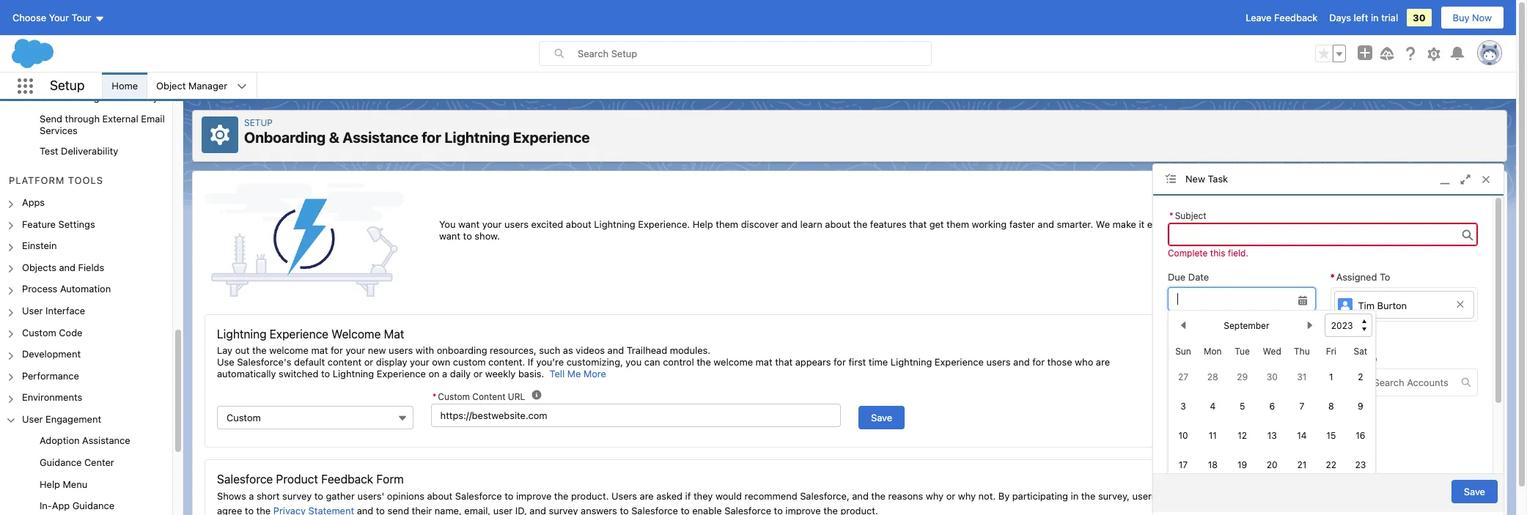 Task type: vqa. For each thing, say whether or not it's contained in the screenshot.
the rightmost Global
no



Task type: describe. For each thing, give the bounding box(es) containing it.
show.
[[475, 230, 500, 242]]

einstein link
[[22, 240, 57, 253]]

outlook integration and sync
[[40, 91, 169, 103]]

and left sync
[[128, 91, 144, 103]]

test deliverability
[[40, 145, 118, 157]]

19 button
[[1231, 454, 1254, 477]]

they
[[693, 491, 713, 502]]

a inside shows a short survey to gather users' opinions about salesforce to improve the product. users are asked if they would recommend salesforce, and the reasons why or why not. by participating in the survey, users agree to the
[[249, 491, 254, 502]]

you
[[439, 218, 456, 230]]

or right daily
[[473, 368, 483, 380]]

0 vertical spatial salesforce
[[217, 473, 273, 486]]

and inside use salesforce's default content or display your own custom content. if you're customizing,             you can control the welcome mat that appears for first time lightning experience users and for those who are automatically switched to lightning experience on a daily or weekly basis.
[[1013, 356, 1030, 368]]

thu
[[1294, 346, 1310, 357]]

1 horizontal spatial feedback
[[1274, 12, 1318, 23]]

2 why from the left
[[958, 491, 976, 502]]

0 vertical spatial 30
[[1413, 12, 1425, 23]]

new task dialog
[[1152, 163, 1504, 515]]

shows
[[217, 491, 246, 502]]

user engagement
[[22, 413, 101, 425]]

help inside you want your users excited about lightning experience. help them discover and learn about the features that get them working faster and smarter. we make it easy with these onboarding options. go all in, or choose just the prompts you want to show.
[[693, 218, 713, 230]]

18 button
[[1201, 454, 1224, 477]]

home link
[[103, 73, 147, 99]]

0 vertical spatial save button
[[858, 406, 905, 430]]

external
[[102, 113, 138, 125]]

test
[[40, 145, 58, 157]]

trailhead
[[627, 345, 667, 356]]

1 horizontal spatial save button
[[1451, 480, 1498, 503]]

objects and fields
[[22, 262, 104, 273]]

tell
[[549, 368, 565, 380]]

all
[[1326, 218, 1335, 230]]

assistance inside setup onboarding & assistance for lightning experience
[[343, 129, 418, 146]]

2
[[1358, 372, 1363, 383]]

2 them from the left
[[946, 218, 969, 230]]

days
[[1329, 12, 1351, 23]]

custom for custom
[[227, 412, 261, 424]]

code
[[59, 327, 82, 338]]

about inside shows a short survey to gather users' opinions about salesforce to improve the product. users are asked if they would recommend salesforce, and the reasons why or why not. by participating in the survey, users agree to the
[[427, 491, 453, 502]]

appears
[[795, 356, 831, 368]]

fields
[[78, 262, 104, 273]]

feature
[[22, 218, 56, 230]]

30 button
[[1260, 366, 1284, 389]]

you inside use salesforce's default content or display your own custom content. if you're customizing,             you can control the welcome mat that appears for first time lightning experience users and for those who are automatically switched to lightning experience on a daily or weekly basis.
[[626, 356, 642, 368]]

16
[[1356, 430, 1365, 441]]

related
[[1330, 352, 1364, 364]]

help inside 'group'
[[40, 478, 60, 490]]

survey
[[282, 491, 312, 502]]

new
[[1185, 173, 1205, 185]]

setup link
[[244, 117, 273, 128]]

users inside use salesforce's default content or display your own custom content. if you're customizing,             you can control the welcome mat that appears for first time lightning experience users and for those who are automatically switched to lightning experience on a daily or weekly basis.
[[986, 356, 1011, 368]]

user for user engagement
[[22, 413, 43, 425]]

19
[[1237, 460, 1247, 471]]

outlook
[[40, 91, 74, 103]]

objects
[[22, 262, 56, 273]]

* for * custom content url
[[432, 392, 436, 403]]

these
[[1192, 218, 1216, 230]]

1 why from the left
[[926, 491, 944, 502]]

content
[[328, 356, 362, 368]]

13
[[1267, 430, 1277, 441]]

if
[[685, 491, 691, 502]]

save inside 'new task' dialog
[[1464, 486, 1485, 497]]

the left survey,
[[1081, 491, 1095, 502]]

trial
[[1381, 12, 1398, 23]]

15
[[1326, 430, 1336, 441]]

first
[[849, 356, 866, 368]]

1 vertical spatial custom
[[438, 392, 470, 403]]

1 horizontal spatial text default image
[[1354, 380, 1364, 390]]

new
[[368, 345, 386, 356]]

settings
[[58, 218, 95, 230]]

subject
[[1175, 210, 1206, 221]]

are inside shows a short survey to gather users' opinions about salesforce to improve the product. users are asked if they would recommend salesforce, and the reasons why or why not. by participating in the survey, users agree to the
[[640, 491, 654, 502]]

related to
[[1330, 352, 1377, 364]]

to right 'agree'
[[245, 505, 254, 515]]

september alert
[[1224, 320, 1269, 331]]

mon
[[1204, 346, 1222, 357]]

tour
[[72, 12, 91, 23]]

setup onboarding & assistance for lightning experience
[[244, 117, 590, 146]]

salesforce inside shows a short survey to gather users' opinions about salesforce to improve the product. users are asked if they would recommend salesforce, and the reasons why or why not. by participating in the survey, users agree to the
[[455, 491, 502, 502]]

6
[[1269, 401, 1275, 412]]

3 button
[[1171, 395, 1195, 419]]

mat inside use salesforce's default content or display your own custom content. if you're customizing,             you can control the welcome mat that appears for first time lightning experience users and for those who are automatically switched to lightning experience on a daily or weekly basis.
[[756, 356, 772, 368]]

easy
[[1147, 218, 1168, 230]]

users inside shows a short survey to gather users' opinions about salesforce to improve the product. users are asked if they would recommend salesforce, and the reasons why or why not. by participating in the survey, users agree to the
[[1132, 491, 1156, 502]]

to left improve
[[505, 491, 513, 502]]

to inside you want your users excited about lightning experience. help them discover and learn about the features that get them working faster and smarter. we make it easy with these onboarding options. go all in, or choose just the prompts you want to show.
[[463, 230, 472, 242]]

or inside you want your users excited about lightning experience. help them discover and learn about the features that get them working faster and smarter. we make it easy with these onboarding options. go all in, or choose just the prompts you want to show.
[[1351, 218, 1360, 230]]

accounts image
[[1333, 374, 1351, 392]]

in inside shows a short survey to gather users' opinions about salesforce to improve the product. users are asked if they would recommend salesforce, and the reasons why or why not. by participating in the survey, users agree to the
[[1071, 491, 1078, 502]]

sync
[[147, 91, 169, 103]]

21 button
[[1290, 454, 1314, 477]]

1 them from the left
[[716, 218, 738, 230]]

17
[[1179, 460, 1188, 471]]

user engagement tree item
[[0, 409, 172, 515]]

6 button
[[1260, 395, 1284, 419]]

5
[[1240, 401, 1245, 412]]

text default image for related to
[[1461, 377, 1471, 388]]

assigned to
[[1336, 271, 1390, 283]]

date
[[1188, 271, 1209, 283]]

&
[[329, 129, 339, 146]]

or left the display
[[364, 356, 373, 368]]

send
[[40, 113, 62, 125]]

assistance inside user engagement tree item
[[82, 435, 130, 447]]

leave feedback link
[[1246, 12, 1318, 23]]

apps link
[[22, 197, 45, 209]]

product
[[276, 473, 318, 486]]

9
[[1358, 401, 1363, 412]]

salesforce,
[[800, 491, 849, 502]]

leave feedback
[[1246, 12, 1318, 23]]

field.
[[1228, 247, 1248, 258]]

just
[[1398, 218, 1414, 230]]

get
[[929, 218, 944, 230]]

to for assigned to
[[1380, 271, 1390, 283]]

to inside use salesforce's default content or display your own custom content. if you're customizing,             you can control the welcome mat that appears for first time lightning experience users and for those who are automatically switched to lightning experience on a daily or weekly basis.
[[321, 368, 330, 380]]

0 vertical spatial guidance
[[40, 457, 82, 468]]

interface
[[45, 305, 85, 317]]

manager
[[188, 80, 227, 92]]

14 button
[[1290, 425, 1314, 448]]

excited
[[531, 218, 563, 230]]

the left reasons
[[871, 491, 886, 502]]

7 button
[[1290, 395, 1314, 419]]

a inside use salesforce's default content or display your own custom content. if you're customizing,             you can control the welcome mat that appears for first time lightning experience users and for those who are automatically switched to lightning experience on a daily or weekly basis.
[[442, 368, 447, 380]]

default
[[294, 356, 325, 368]]

buy now
[[1453, 12, 1492, 23]]

with inside you want your users excited about lightning experience. help them discover and learn about the features that get them working faster and smarter. we make it easy with these onboarding options. go all in, or choose just the prompts you want to show.
[[1170, 218, 1189, 230]]

new task
[[1185, 173, 1228, 185]]

28
[[1207, 372, 1218, 383]]

test deliverability link
[[40, 145, 118, 158]]

1 horizontal spatial about
[[566, 218, 591, 230]]

object manager link
[[147, 73, 236, 99]]

home
[[112, 80, 138, 92]]

performance
[[22, 370, 79, 382]]

leave
[[1246, 12, 1272, 23]]

10
[[1178, 430, 1188, 441]]

none text field inside 'new task' dialog
[[1168, 223, 1478, 246]]

out
[[235, 345, 250, 356]]



Task type: locate. For each thing, give the bounding box(es) containing it.
help up in-
[[40, 478, 60, 490]]

0 vertical spatial user
[[22, 305, 43, 317]]

setup inside setup onboarding & assistance for lightning experience
[[244, 117, 273, 128]]

them left discover
[[716, 218, 738, 230]]

them right get
[[946, 218, 969, 230]]

welcome up switched
[[269, 345, 309, 356]]

* right easy
[[1169, 210, 1173, 221]]

1 vertical spatial *
[[1330, 271, 1335, 283]]

to down 'salesforce product feedback form'
[[314, 491, 323, 502]]

0 vertical spatial to
[[1380, 271, 1390, 283]]

0 horizontal spatial save
[[871, 412, 892, 424]]

2 user from the top
[[22, 413, 43, 425]]

mat down lightning experience welcome mat
[[311, 345, 328, 356]]

0 vertical spatial custom
[[22, 327, 56, 338]]

and right videos
[[607, 345, 624, 356]]

1 horizontal spatial salesforce
[[455, 491, 502, 502]]

for inside setup onboarding & assistance for lightning experience
[[422, 129, 441, 146]]

tell me more
[[549, 368, 606, 380]]

sat
[[1354, 346, 1367, 357]]

experience
[[513, 129, 590, 146], [270, 328, 328, 341], [935, 356, 984, 368], [377, 368, 426, 380]]

27
[[1178, 372, 1188, 383]]

adoption
[[40, 435, 80, 447]]

1 horizontal spatial are
[[1096, 356, 1110, 368]]

custom code link
[[22, 327, 82, 339]]

guidance down menu
[[72, 500, 114, 512]]

text default image for name
[[1299, 377, 1309, 388]]

user down process on the bottom
[[22, 305, 43, 317]]

tue
[[1235, 346, 1250, 357]]

feedback right leave
[[1274, 12, 1318, 23]]

in right left
[[1371, 12, 1379, 23]]

text default image
[[1299, 377, 1309, 388], [1461, 377, 1471, 388], [1354, 380, 1364, 390]]

1 horizontal spatial in
[[1371, 12, 1379, 23]]

setup up "onboarding"
[[244, 117, 273, 128]]

2 horizontal spatial your
[[482, 218, 502, 230]]

center
[[84, 457, 114, 468]]

setup for setup
[[50, 78, 85, 93]]

this
[[1210, 247, 1225, 258]]

* down on
[[432, 392, 436, 403]]

about right excited
[[566, 218, 591, 230]]

0 horizontal spatial setup
[[50, 78, 85, 93]]

0 vertical spatial *
[[1169, 210, 1173, 221]]

menu
[[63, 478, 87, 490]]

why
[[926, 491, 944, 502], [958, 491, 976, 502]]

custom down automatically
[[227, 412, 261, 424]]

your for users
[[346, 345, 365, 356]]

experience.
[[638, 218, 690, 230]]

and inside shows a short survey to gather users' opinions about salesforce to improve the product. users are asked if they would recommend salesforce, and the reasons why or why not. by participating in the survey, users agree to the
[[852, 491, 869, 502]]

and right salesforce,
[[852, 491, 869, 502]]

custom down daily
[[438, 392, 470, 403]]

the right the 'out'
[[252, 345, 267, 356]]

1 vertical spatial save
[[1464, 486, 1485, 497]]

0 vertical spatial with
[[1170, 218, 1189, 230]]

27 button
[[1171, 366, 1195, 389]]

to for related to
[[1366, 352, 1377, 364]]

lay out the welcome mat for your new users with onboarding resources, such as videos and             trailhead modules.
[[217, 345, 710, 356]]

you right prompts
[[1473, 218, 1489, 230]]

users inside you want your users excited about lightning experience. help them discover and learn about the features that get them working faster and smarter. we make it easy with these onboarding options. go all in, or choose just the prompts you want to show.
[[504, 218, 529, 230]]

to right assigned
[[1380, 271, 1390, 283]]

1 horizontal spatial setup
[[244, 117, 273, 128]]

1 vertical spatial you
[[626, 356, 642, 368]]

why right reasons
[[926, 491, 944, 502]]

0 vertical spatial in
[[1371, 12, 1379, 23]]

0 horizontal spatial to
[[1366, 352, 1377, 364]]

salesforce up shows
[[217, 473, 273, 486]]

1 horizontal spatial save
[[1464, 486, 1485, 497]]

fri
[[1326, 346, 1336, 357]]

12
[[1238, 430, 1247, 441]]

development link
[[22, 348, 81, 361]]

21
[[1297, 460, 1307, 471]]

* for *
[[1330, 271, 1335, 283]]

the down short
[[256, 505, 271, 515]]

environments link
[[22, 392, 82, 405]]

help menu link
[[40, 478, 87, 491]]

0 horizontal spatial *
[[432, 392, 436, 403]]

1 horizontal spatial 30
[[1413, 12, 1425, 23]]

to left show.
[[463, 230, 472, 242]]

short
[[257, 491, 280, 502]]

1 vertical spatial 30
[[1267, 372, 1278, 383]]

content
[[472, 392, 505, 403]]

0 horizontal spatial a
[[249, 491, 254, 502]]

1 horizontal spatial with
[[1170, 218, 1189, 230]]

0 horizontal spatial your
[[346, 345, 365, 356]]

0 horizontal spatial that
[[775, 356, 793, 368]]

feature settings
[[22, 218, 95, 230]]

that left get
[[909, 218, 927, 230]]

0 vertical spatial assistance
[[343, 129, 418, 146]]

daily
[[450, 368, 471, 380]]

want left show.
[[439, 230, 460, 242]]

group containing adoption assistance
[[0, 431, 172, 515]]

0 vertical spatial feedback
[[1274, 12, 1318, 23]]

1 vertical spatial onboarding
[[437, 345, 487, 356]]

about right opinions
[[427, 491, 453, 502]]

1 horizontal spatial *
[[1169, 210, 1173, 221]]

that inside you want your users excited about lightning experience. help them discover and learn about the features that get them working faster and smarter. we make it easy with these onboarding options. go all in, or choose just the prompts you want to show.
[[909, 218, 927, 230]]

users left those
[[986, 356, 1011, 368]]

contacts image
[[1171, 374, 1188, 392]]

guidance down adoption
[[40, 457, 82, 468]]

for
[[422, 129, 441, 146], [331, 345, 343, 356], [834, 356, 846, 368], [1032, 356, 1045, 368]]

0 horizontal spatial assistance
[[82, 435, 130, 447]]

integration
[[77, 91, 125, 103]]

user inside tree item
[[22, 413, 43, 425]]

in-app guidance
[[40, 500, 114, 512]]

16 button
[[1349, 425, 1372, 448]]

about right learn
[[825, 218, 850, 230]]

0 horizontal spatial you
[[626, 356, 642, 368]]

your inside use salesforce's default content or display your own custom content. if you're customizing,             you can control the welcome mat that appears for first time lightning experience users and for those who are automatically switched to lightning experience on a daily or weekly basis.
[[410, 356, 429, 368]]

and right faster
[[1038, 218, 1054, 230]]

experience inside setup onboarding & assistance for lightning experience
[[513, 129, 590, 146]]

custom inside button
[[227, 412, 261, 424]]

wed
[[1263, 346, 1281, 357]]

and left those
[[1013, 356, 1030, 368]]

1 horizontal spatial custom
[[227, 412, 261, 424]]

basis.
[[518, 368, 544, 380]]

you left can
[[626, 356, 642, 368]]

1 horizontal spatial them
[[946, 218, 969, 230]]

onboarding up field.
[[1219, 218, 1269, 230]]

11
[[1209, 430, 1217, 441]]

feature settings link
[[22, 218, 95, 231]]

learn
[[800, 218, 822, 230]]

1 vertical spatial help
[[40, 478, 60, 490]]

with right easy
[[1170, 218, 1189, 230]]

onboarding inside you want your users excited about lightning experience. help them discover and learn about the features that get them working faster and smarter. we make it easy with these onboarding options. go all in, or choose just the prompts you want to show.
[[1219, 218, 1269, 230]]

onboarding up daily
[[437, 345, 487, 356]]

1 horizontal spatial why
[[958, 491, 976, 502]]

2 horizontal spatial text default image
[[1461, 377, 1471, 388]]

users left excited
[[504, 218, 529, 230]]

2 vertical spatial *
[[432, 392, 436, 403]]

0 horizontal spatial why
[[926, 491, 944, 502]]

with up on
[[416, 345, 434, 356]]

2 horizontal spatial *
[[1330, 271, 1335, 283]]

users right survey,
[[1132, 491, 1156, 502]]

mat
[[311, 345, 328, 356], [756, 356, 772, 368]]

0 vertical spatial that
[[909, 218, 927, 230]]

users down mat
[[389, 345, 413, 356]]

0 vertical spatial setup
[[50, 78, 85, 93]]

resources,
[[490, 345, 536, 356]]

in
[[1371, 12, 1379, 23], [1071, 491, 1078, 502]]

1 horizontal spatial welcome
[[714, 356, 753, 368]]

in right participating
[[1071, 491, 1078, 502]]

user down environments link
[[22, 413, 43, 425]]

and left learn
[[781, 218, 798, 230]]

buy now button
[[1440, 6, 1504, 29]]

15 button
[[1319, 425, 1343, 448]]

Choose custom or default welcome mat content., Custom button
[[217, 406, 413, 430]]

welcome right modules.
[[714, 356, 753, 368]]

1 vertical spatial setup
[[244, 117, 273, 128]]

1 vertical spatial assistance
[[82, 435, 130, 447]]

objects and fields link
[[22, 262, 104, 274]]

1 vertical spatial salesforce
[[455, 491, 502, 502]]

time
[[869, 356, 888, 368]]

engagement
[[45, 413, 101, 425]]

1 vertical spatial with
[[416, 345, 434, 356]]

you inside you want your users excited about lightning experience. help them discover and learn about the features that get them working faster and smarter. we make it easy with these onboarding options. go all in, or choose just the prompts you want to show.
[[1473, 218, 1489, 230]]

prompts
[[1434, 218, 1471, 230]]

tim burton link
[[1334, 291, 1474, 319]]

to up "2" "button"
[[1366, 352, 1377, 364]]

1 horizontal spatial that
[[909, 218, 927, 230]]

salesforce's
[[237, 356, 291, 368]]

participating
[[1012, 491, 1068, 502]]

0 vertical spatial help
[[693, 218, 713, 230]]

are right users
[[640, 491, 654, 502]]

a left short
[[249, 491, 254, 502]]

30 right trial
[[1413, 12, 1425, 23]]

your left own
[[410, 356, 429, 368]]

days left in trial
[[1329, 12, 1398, 23]]

now
[[1472, 12, 1492, 23]]

are inside use salesforce's default content or display your own custom content. if you're customizing,             you can control the welcome mat that appears for first time lightning experience users and for those who are automatically switched to lightning experience on a daily or weekly basis.
[[1096, 356, 1110, 368]]

setup for setup onboarding & assistance for lightning experience
[[244, 117, 273, 128]]

20 button
[[1260, 454, 1284, 477]]

* for * subject
[[1169, 210, 1173, 221]]

1 horizontal spatial assistance
[[343, 129, 418, 146]]

new task link
[[1153, 164, 1504, 195]]

lightning
[[444, 129, 510, 146], [594, 218, 635, 230], [217, 328, 267, 341], [891, 356, 932, 368], [333, 368, 374, 380]]

30 down wed on the bottom of the page
[[1267, 372, 1278, 383]]

custom up development
[[22, 327, 56, 338]]

smarter.
[[1057, 218, 1093, 230]]

8 button
[[1319, 395, 1343, 419]]

why left not.
[[958, 491, 976, 502]]

september grid
[[1169, 340, 1375, 515]]

0 horizontal spatial about
[[427, 491, 453, 502]]

are right 'who'
[[1096, 356, 1110, 368]]

that inside use salesforce's default content or display your own custom content. if you're customizing,             you can control the welcome mat that appears for first time lightning experience users and for those who are automatically switched to lightning experience on a daily or weekly basis.
[[775, 356, 793, 368]]

custom
[[22, 327, 56, 338], [438, 392, 470, 403], [227, 412, 261, 424]]

welcome inside use salesforce's default content or display your own custom content. if you're customizing,             you can control the welcome mat that appears for first time lightning experience users and for those who are automatically switched to lightning experience on a daily or weekly basis.
[[714, 356, 753, 368]]

1 horizontal spatial a
[[442, 368, 447, 380]]

2 horizontal spatial about
[[825, 218, 850, 230]]

or left not.
[[946, 491, 955, 502]]

feedback up "gather" on the bottom left of page
[[321, 473, 373, 486]]

0 horizontal spatial feedback
[[321, 473, 373, 486]]

and up process automation
[[59, 262, 76, 273]]

help right "experience."
[[693, 218, 713, 230]]

30 inside button
[[1267, 372, 1278, 383]]

0 vertical spatial a
[[442, 368, 447, 380]]

or inside shows a short survey to gather users' opinions about salesforce to improve the product. users are asked if they would recommend salesforce, and the reasons why or why not. by participating in the survey, users agree to the
[[946, 491, 955, 502]]

choose
[[1363, 218, 1395, 230]]

your for custom
[[410, 356, 429, 368]]

1 vertical spatial guidance
[[72, 500, 114, 512]]

1 vertical spatial user
[[22, 413, 43, 425]]

to right switched
[[321, 368, 330, 380]]

Related To text field
[[1365, 370, 1461, 396]]

content.
[[488, 356, 525, 368]]

0 horizontal spatial custom
[[22, 327, 56, 338]]

setup up through
[[50, 78, 85, 93]]

0 horizontal spatial save button
[[858, 406, 905, 430]]

2 horizontal spatial custom
[[438, 392, 470, 403]]

burton
[[1377, 300, 1407, 311]]

1 horizontal spatial to
[[1380, 271, 1390, 283]]

None text field
[[1168, 223, 1478, 246]]

1 vertical spatial feedback
[[321, 473, 373, 486]]

1 horizontal spatial your
[[410, 356, 429, 368]]

5 button
[[1231, 395, 1254, 419]]

assistance up center
[[82, 435, 130, 447]]

14
[[1297, 430, 1307, 441]]

working
[[972, 218, 1007, 230]]

you want your users excited about lightning experience. help them discover and learn about the features that get them working faster and smarter. we make it easy with these onboarding options. go all in, or choose just the prompts you want to show.
[[439, 218, 1489, 242]]

control
[[663, 356, 694, 368]]

0 vertical spatial onboarding
[[1219, 218, 1269, 230]]

23 button
[[1349, 454, 1372, 477]]

1 vertical spatial to
[[1366, 352, 1377, 364]]

choose
[[12, 12, 46, 23]]

2 vertical spatial custom
[[227, 412, 261, 424]]

0 horizontal spatial mat
[[311, 345, 328, 356]]

tim burton
[[1358, 300, 1407, 311]]

recommend
[[744, 491, 797, 502]]

0 horizontal spatial 30
[[1267, 372, 1278, 383]]

0 horizontal spatial text default image
[[1299, 377, 1309, 388]]

name
[[1168, 352, 1194, 364]]

the right just
[[1417, 218, 1431, 230]]

own
[[432, 356, 450, 368]]

2 button
[[1349, 366, 1372, 389]]

custom for custom code
[[22, 327, 56, 338]]

salesforce left improve
[[455, 491, 502, 502]]

use
[[217, 356, 234, 368]]

opinions
[[387, 491, 424, 502]]

0 horizontal spatial are
[[640, 491, 654, 502]]

28 button
[[1201, 366, 1224, 389]]

assistance right &
[[343, 129, 418, 146]]

user for user interface
[[22, 305, 43, 317]]

shows a short survey to gather users' opinions about salesforce to improve the product. users are asked if they would recommend salesforce, and the reasons why or why not. by participating in the survey, users agree to the
[[217, 491, 1156, 515]]

assigned
[[1336, 271, 1377, 283]]

the left features
[[853, 218, 867, 230]]

1 horizontal spatial mat
[[756, 356, 772, 368]]

0 horizontal spatial onboarding
[[437, 345, 487, 356]]

29
[[1237, 372, 1248, 383]]

0 vertical spatial are
[[1096, 356, 1110, 368]]

0 horizontal spatial welcome
[[269, 345, 309, 356]]

or
[[1351, 218, 1360, 230], [364, 356, 373, 368], [473, 368, 483, 380], [946, 491, 955, 502]]

that left appears
[[775, 356, 793, 368]]

or right the in,
[[1351, 218, 1360, 230]]

4
[[1210, 401, 1216, 412]]

https:// url field
[[431, 404, 841, 428]]

your right you
[[482, 218, 502, 230]]

the inside use salesforce's default content or display your own custom content. if you're customizing,             you can control the welcome mat that appears for first time lightning experience users and for those who are automatically switched to lightning experience on a daily or weekly basis.
[[697, 356, 711, 368]]

0 vertical spatial you
[[1473, 218, 1489, 230]]

1 vertical spatial a
[[249, 491, 254, 502]]

asked
[[656, 491, 683, 502]]

1 horizontal spatial onboarding
[[1219, 218, 1269, 230]]

None text field
[[1168, 287, 1316, 311]]

Search Setup text field
[[578, 42, 931, 65]]

1 horizontal spatial you
[[1473, 218, 1489, 230]]

* left assigned
[[1330, 271, 1335, 283]]

0 horizontal spatial help
[[40, 478, 60, 490]]

1 vertical spatial are
[[640, 491, 654, 502]]

your down welcome at the bottom of the page
[[346, 345, 365, 356]]

0 horizontal spatial with
[[416, 345, 434, 356]]

0 vertical spatial save
[[871, 412, 892, 424]]

0 horizontal spatial salesforce
[[217, 473, 273, 486]]

not.
[[978, 491, 996, 502]]

lightning inside setup onboarding & assistance for lightning experience
[[444, 129, 510, 146]]

user
[[22, 305, 43, 317], [22, 413, 43, 425]]

1 vertical spatial in
[[1071, 491, 1078, 502]]

app
[[52, 500, 70, 512]]

your inside you want your users excited about lightning experience. help them discover and learn about the features that get them working faster and smarter. we make it easy with these onboarding options. go all in, or choose just the prompts you want to show.
[[482, 218, 502, 230]]

your
[[482, 218, 502, 230], [346, 345, 365, 356], [410, 356, 429, 368]]

mat left appears
[[756, 356, 772, 368]]

group
[[0, 0, 172, 163], [1315, 45, 1346, 62], [0, 431, 172, 515]]

welcome
[[332, 328, 381, 341]]

1 horizontal spatial help
[[693, 218, 713, 230]]

lightning inside you want your users excited about lightning experience. help them discover and learn about the features that get them working faster and smarter. we make it easy with these onboarding options. go all in, or choose just the prompts you want to show.
[[594, 218, 635, 230]]

want right you
[[458, 218, 480, 230]]

group containing outlook integration and sync
[[0, 0, 172, 163]]

0 horizontal spatial in
[[1071, 491, 1078, 502]]

a right on
[[442, 368, 447, 380]]

0 horizontal spatial them
[[716, 218, 738, 230]]

1 user from the top
[[22, 305, 43, 317]]

the right improve
[[554, 491, 568, 502]]

1 vertical spatial that
[[775, 356, 793, 368]]

1 vertical spatial save button
[[1451, 480, 1498, 503]]

the right control
[[697, 356, 711, 368]]



